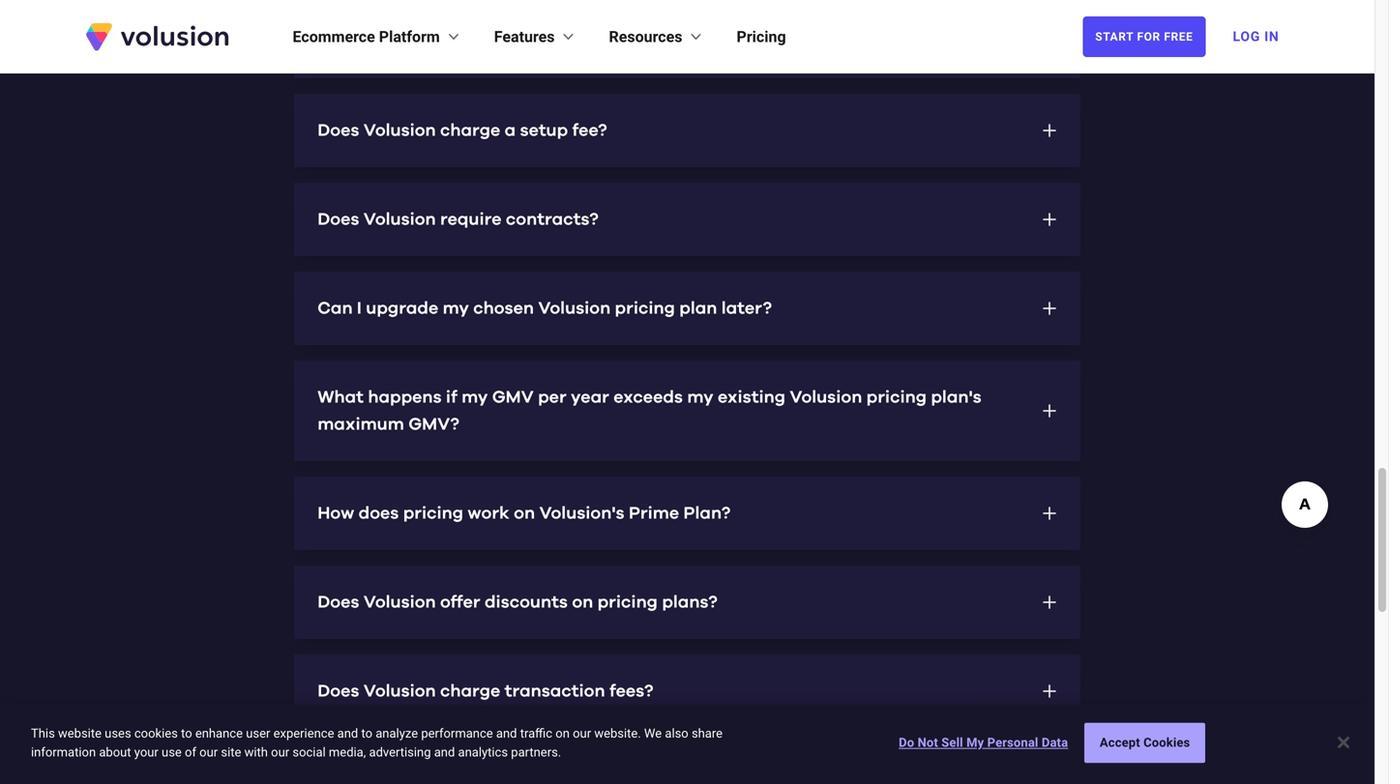 Task type: locate. For each thing, give the bounding box(es) containing it.
2 does from the top
[[318, 122, 359, 139]]

2 offer from the top
[[440, 594, 480, 612]]

charge up performance
[[440, 683, 501, 701]]

0 vertical spatial charge
[[440, 122, 501, 139]]

our right the of
[[199, 746, 218, 760]]

does volusion require contracts? button
[[294, 183, 1081, 256]]

media,
[[329, 746, 366, 760]]

2 vertical spatial on
[[556, 727, 570, 741]]

on right discounts
[[572, 594, 593, 612]]

your
[[134, 746, 159, 760]]

on
[[514, 505, 535, 523], [572, 594, 593, 612], [556, 727, 570, 741]]

what happens if my gmv per year exceeds my existing volusion pricing plan's maximum gmv? button
[[294, 361, 1081, 462]]

4 does from the top
[[318, 594, 359, 612]]

does down "ecommerce"
[[318, 122, 359, 139]]

how does pricing work on volusion's prime plan?
[[318, 505, 731, 523]]

2 horizontal spatial our
[[573, 727, 591, 741]]

does up can
[[318, 211, 359, 228]]

volusion for does volusion require contracts?
[[364, 211, 436, 228]]

2 to from the left
[[361, 727, 373, 741]]

5 does from the top
[[318, 683, 359, 701]]

accept cookies button
[[1085, 723, 1206, 764]]

user
[[246, 727, 270, 741]]

my
[[967, 736, 984, 751]]

1 horizontal spatial to
[[361, 727, 373, 741]]

personal
[[988, 736, 1039, 751]]

0 vertical spatial a
[[485, 33, 496, 50]]

1 vertical spatial offer
[[440, 594, 480, 612]]

i
[[357, 300, 362, 317]]

does down how
[[318, 594, 359, 612]]

2 horizontal spatial on
[[572, 594, 593, 612]]

gmv?
[[409, 416, 459, 433]]

my left "existing" at right
[[687, 389, 714, 406]]

0 horizontal spatial to
[[181, 727, 192, 741]]

how does pricing work on volusion's prime plan? button
[[294, 477, 1081, 551]]

our left website. at the left bottom of the page
[[573, 727, 591, 741]]

to up the of
[[181, 727, 192, 741]]

cookies
[[134, 727, 178, 741]]

this
[[31, 727, 55, 741]]

features
[[494, 28, 555, 46]]

later?
[[722, 300, 772, 317]]

prime
[[629, 505, 679, 523]]

accept
[[1100, 736, 1141, 751]]

volusion inside can i upgrade my chosen volusion pricing plan later? button
[[538, 300, 611, 317]]

1 horizontal spatial our
[[271, 746, 289, 760]]

volusion inside does volusion require contracts? button
[[364, 211, 436, 228]]

2 charge from the top
[[440, 683, 501, 701]]

0 vertical spatial offer
[[440, 33, 480, 50]]

volusion inside what happens if my gmv per year exceeds my existing volusion pricing plan's maximum gmv?
[[790, 389, 862, 406]]

volusion inside does volusion charge a setup fee? button
[[364, 122, 436, 139]]

sell
[[942, 736, 963, 751]]

what
[[318, 389, 364, 406]]

my right if at left
[[462, 389, 488, 406]]

volusion for does volusion offer a free trial?
[[364, 33, 436, 50]]

and down performance
[[434, 746, 455, 760]]

do
[[899, 736, 915, 751]]

does volusion charge a setup fee? button
[[294, 94, 1081, 167]]

a
[[485, 33, 496, 50], [505, 122, 516, 139]]

pricing inside button
[[615, 300, 675, 317]]

volusion's
[[539, 505, 625, 523]]

website
[[58, 727, 102, 741]]

our right with
[[271, 746, 289, 760]]

a left free
[[485, 33, 496, 50]]

if
[[446, 389, 457, 406]]

ecommerce platform button
[[293, 25, 463, 48]]

1 vertical spatial on
[[572, 594, 593, 612]]

transaction
[[505, 683, 605, 701]]

pricing inside what happens if my gmv per year exceeds my existing volusion pricing plan's maximum gmv?
[[867, 389, 927, 406]]

pricing right does
[[403, 505, 464, 523]]

pricing left plan
[[615, 300, 675, 317]]

1 vertical spatial charge
[[440, 683, 501, 701]]

volusion inside "does volusion charge transaction fees?" button
[[364, 683, 436, 701]]

offer right platform
[[440, 33, 480, 50]]

contracts?
[[506, 211, 599, 228]]

log in link
[[1222, 15, 1291, 58]]

on for work
[[514, 505, 535, 523]]

does for does volusion charge transaction fees?
[[318, 683, 359, 701]]

my inside button
[[443, 300, 469, 317]]

to
[[181, 727, 192, 741], [361, 727, 373, 741]]

year
[[571, 389, 609, 406]]

fees?
[[610, 683, 654, 701]]

pricing
[[615, 300, 675, 317], [867, 389, 927, 406], [403, 505, 464, 523], [598, 594, 658, 612]]

experience
[[273, 727, 334, 741]]

features button
[[494, 25, 578, 48]]

does
[[318, 33, 359, 50], [318, 122, 359, 139], [318, 211, 359, 228], [318, 594, 359, 612], [318, 683, 359, 701]]

does volusion charge a setup fee?
[[318, 122, 607, 139]]

use
[[162, 746, 182, 760]]

0 horizontal spatial a
[[485, 33, 496, 50]]

charge
[[440, 122, 501, 139], [440, 683, 501, 701]]

analyze
[[376, 727, 418, 741]]

gmv
[[492, 389, 534, 406]]

1 horizontal spatial on
[[556, 727, 570, 741]]

maximum
[[318, 416, 404, 433]]

work
[[468, 505, 510, 523]]

on right traffic
[[556, 727, 570, 741]]

and
[[337, 727, 358, 741], [496, 727, 517, 741], [434, 746, 455, 760]]

traffic
[[520, 727, 553, 741]]

also
[[665, 727, 689, 741]]

on inside this website uses cookies to enhance user experience and to analyze performance and traffic on our website. we also share information about your use of our site with our social media, advertising and analytics partners.
[[556, 727, 570, 741]]

my
[[443, 300, 469, 317], [462, 389, 488, 406], [687, 389, 714, 406]]

1 vertical spatial a
[[505, 122, 516, 139]]

charge left setup
[[440, 122, 501, 139]]

volusion inside does volusion offer a free trial? button
[[364, 33, 436, 50]]

trial?
[[538, 33, 583, 50]]

does for does volusion charge a setup fee?
[[318, 122, 359, 139]]

on for discounts
[[572, 594, 593, 612]]

offer
[[440, 33, 480, 50], [440, 594, 480, 612]]

chosen
[[473, 300, 534, 317]]

offer left discounts
[[440, 594, 480, 612]]

pricing left plan's
[[867, 389, 927, 406]]

1 charge from the top
[[440, 122, 501, 139]]

a left setup
[[505, 122, 516, 139]]

social
[[293, 746, 326, 760]]

charge for transaction
[[440, 683, 501, 701]]

and left traffic
[[496, 727, 517, 741]]

3 does from the top
[[318, 211, 359, 228]]

resources button
[[609, 25, 706, 48]]

discounts
[[485, 594, 568, 612]]

charge for a
[[440, 122, 501, 139]]

does left platform
[[318, 33, 359, 50]]

1 offer from the top
[[440, 33, 480, 50]]

1 to from the left
[[181, 727, 192, 741]]

a for setup
[[505, 122, 516, 139]]

does up experience
[[318, 683, 359, 701]]

to up media, at the bottom left
[[361, 727, 373, 741]]

does for does volusion offer discounts on pricing plans?
[[318, 594, 359, 612]]

my left "chosen"
[[443, 300, 469, 317]]

1 horizontal spatial a
[[505, 122, 516, 139]]

on right work
[[514, 505, 535, 523]]

does volusion require contracts?
[[318, 211, 599, 228]]

1 does from the top
[[318, 33, 359, 50]]

exceeds
[[614, 389, 683, 406]]

volusion inside the does volusion offer discounts on pricing plans? button
[[364, 594, 436, 612]]

0 vertical spatial on
[[514, 505, 535, 523]]

require
[[440, 211, 502, 228]]

and up media, at the bottom left
[[337, 727, 358, 741]]

0 horizontal spatial on
[[514, 505, 535, 523]]



Task type: vqa. For each thing, say whether or not it's contained in the screenshot.
the admin. in Expand your store across other shopping sites by managing orders for all channels right from your Volusion admin.
no



Task type: describe. For each thing, give the bounding box(es) containing it.
start for free link
[[1083, 16, 1206, 57]]

does volusion offer discounts on pricing plans? button
[[294, 566, 1081, 640]]

can i upgrade my chosen volusion pricing plan later?
[[318, 300, 772, 317]]

start
[[1096, 30, 1134, 44]]

how
[[318, 505, 354, 523]]

website.
[[594, 727, 641, 741]]

share
[[692, 727, 723, 741]]

free
[[1164, 30, 1194, 44]]

plans?
[[662, 594, 718, 612]]

privacy alert dialog
[[0, 705, 1375, 785]]

analytics
[[458, 746, 508, 760]]

volusion for does volusion offer discounts on pricing plans?
[[364, 594, 436, 612]]

start for free
[[1096, 30, 1194, 44]]

advertising
[[369, 746, 431, 760]]

do not sell my personal data
[[899, 736, 1068, 751]]

enhance
[[195, 727, 243, 741]]

does volusion charge transaction fees? button
[[294, 655, 1081, 729]]

do not sell my personal data button
[[899, 724, 1068, 763]]

what happens if my gmv per year exceeds my existing volusion pricing plan's maximum gmv?
[[318, 389, 982, 433]]

can i upgrade my chosen volusion pricing plan later? button
[[294, 272, 1081, 345]]

can
[[318, 300, 353, 317]]

pricing link
[[737, 25, 786, 48]]

does for does volusion offer a free trial?
[[318, 33, 359, 50]]

1 horizontal spatial and
[[434, 746, 455, 760]]

plan's
[[931, 389, 982, 406]]

happens
[[368, 389, 442, 406]]

0 horizontal spatial and
[[337, 727, 358, 741]]

of
[[185, 746, 196, 760]]

resources
[[609, 28, 683, 46]]

volusion for does volusion charge a setup fee?
[[364, 122, 436, 139]]

does
[[359, 505, 399, 523]]

in
[[1265, 29, 1280, 45]]

accept cookies
[[1100, 736, 1191, 751]]

uses
[[105, 727, 131, 741]]

site
[[221, 746, 241, 760]]

about
[[99, 746, 131, 760]]

0 horizontal spatial our
[[199, 746, 218, 760]]

this website uses cookies to enhance user experience and to analyze performance and traffic on our website. we also share information about your use of our site with our social media, advertising and analytics partners.
[[31, 727, 723, 760]]

log
[[1233, 29, 1261, 45]]

pricing left plans?
[[598, 594, 658, 612]]

cookies
[[1144, 736, 1191, 751]]

does volusion offer discounts on pricing plans?
[[318, 594, 718, 612]]

plan
[[680, 300, 717, 317]]

we
[[644, 727, 662, 741]]

my for chosen
[[443, 300, 469, 317]]

does volusion offer a free trial?
[[318, 33, 583, 50]]

free
[[500, 33, 534, 50]]

pricing
[[737, 28, 786, 46]]

information
[[31, 746, 96, 760]]

log in
[[1233, 29, 1280, 45]]

ecommerce platform
[[293, 28, 440, 46]]

ecommerce
[[293, 28, 375, 46]]

volusion for does volusion charge transaction fees?
[[364, 683, 436, 701]]

existing
[[718, 389, 786, 406]]

does for does volusion require contracts?
[[318, 211, 359, 228]]

does volusion charge transaction fees?
[[318, 683, 654, 701]]

my for gmv
[[462, 389, 488, 406]]

performance
[[421, 727, 493, 741]]

2 horizontal spatial and
[[496, 727, 517, 741]]

for
[[1137, 30, 1161, 44]]

with
[[244, 746, 268, 760]]

offer for a
[[440, 33, 480, 50]]

setup
[[520, 122, 568, 139]]

per
[[538, 389, 567, 406]]

fee?
[[572, 122, 607, 139]]

platform
[[379, 28, 440, 46]]

upgrade
[[366, 300, 439, 317]]

partners.
[[511, 746, 561, 760]]

a for free
[[485, 33, 496, 50]]

not
[[918, 736, 938, 751]]

data
[[1042, 736, 1068, 751]]

plan?
[[684, 505, 731, 523]]

does volusion offer a free trial? button
[[294, 5, 1081, 78]]

offer for discounts
[[440, 594, 480, 612]]



